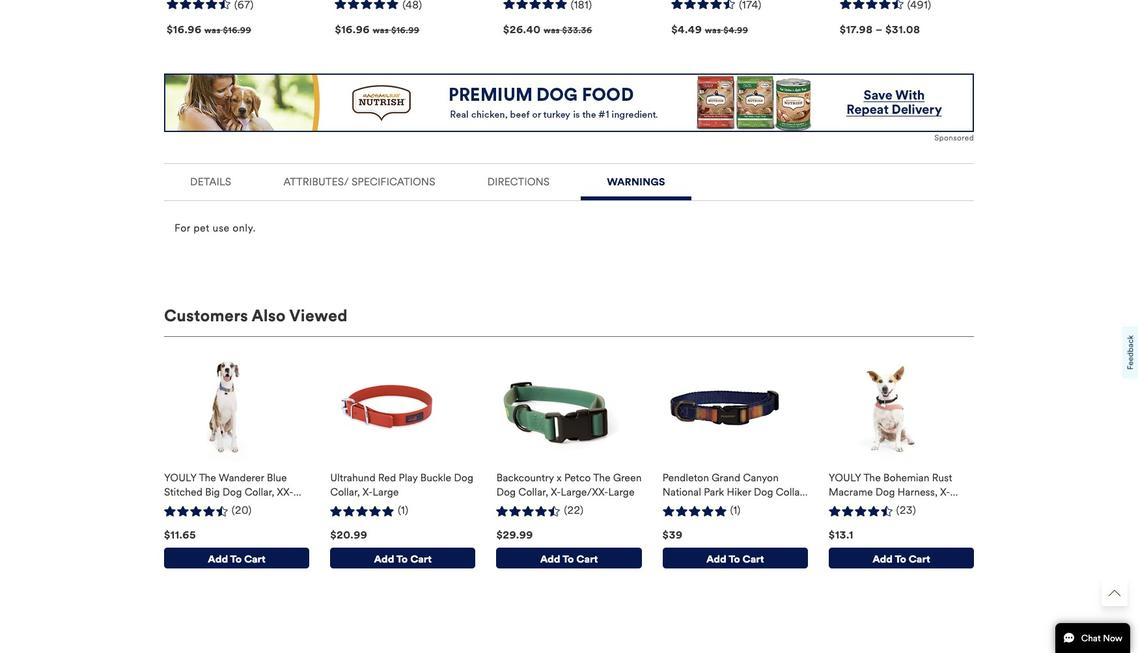 Task type: vqa. For each thing, say whether or not it's contained in the screenshot.
fifth To from right
yes



Task type: locate. For each thing, give the bounding box(es) containing it.
5 to from the left
[[895, 554, 906, 566]]

viewed
[[289, 306, 348, 326]]

1 add to cart from the left
[[208, 554, 266, 566]]

5 add from the left
[[873, 554, 893, 566]]

details
[[190, 176, 231, 188]]

1 cart from the left
[[244, 554, 266, 566]]

3 to from the left
[[563, 554, 574, 566]]

4 add to cart button from the left
[[663, 548, 808, 569]]

2 add to cart from the left
[[374, 554, 432, 566]]

5 cart from the left
[[909, 554, 930, 566]]

pet
[[194, 222, 210, 234]]

4 to from the left
[[729, 554, 740, 566]]

3 add to cart button from the left
[[496, 548, 642, 569]]

2 add from the left
[[374, 554, 394, 566]]

attributes/ specifications
[[283, 176, 435, 188]]

1 add to cart button from the left
[[164, 548, 309, 569]]

to for 1st add to cart button
[[230, 554, 242, 566]]

cart
[[244, 554, 266, 566], [410, 554, 432, 566], [577, 554, 598, 566], [743, 554, 764, 566], [909, 554, 930, 566]]

for
[[175, 222, 191, 234]]

3 add from the left
[[540, 554, 560, 566]]

directions button
[[467, 164, 571, 197]]

4 add to cart from the left
[[706, 554, 764, 566]]

directions
[[487, 176, 550, 188]]

add for second add to cart button from left
[[374, 554, 394, 566]]

attributes/ specifications button
[[263, 164, 456, 197]]

scroll to top image
[[1109, 588, 1121, 600]]

to
[[230, 554, 242, 566], [396, 554, 408, 566], [563, 554, 574, 566], [729, 554, 740, 566], [895, 554, 906, 566]]

to for first add to cart button from the right
[[895, 554, 906, 566]]

2 to from the left
[[396, 554, 408, 566]]

add to cart button
[[164, 548, 309, 569], [330, 548, 476, 569], [496, 548, 642, 569], [663, 548, 808, 569], [829, 548, 974, 569]]

to for fourth add to cart button from left
[[729, 554, 740, 566]]

to for second add to cart button from left
[[396, 554, 408, 566]]

1 add from the left
[[208, 554, 228, 566]]

add for first add to cart button from the right
[[873, 554, 893, 566]]

warnings button
[[581, 164, 691, 197]]

warnings
[[607, 176, 665, 188]]

only.
[[233, 222, 256, 234]]

1 to from the left
[[230, 554, 242, 566]]

4 cart from the left
[[743, 554, 764, 566]]

add
[[208, 554, 228, 566], [374, 554, 394, 566], [540, 554, 560, 566], [706, 554, 727, 566], [873, 554, 893, 566]]

sponsored
[[935, 133, 974, 142]]

sponsored link
[[164, 73, 974, 144]]

add to cart
[[208, 554, 266, 566], [374, 554, 432, 566], [540, 554, 598, 566], [706, 554, 764, 566], [873, 554, 930, 566]]

product details tab list
[[164, 163, 974, 257]]

5 add to cart button from the left
[[829, 548, 974, 569]]

3 cart from the left
[[577, 554, 598, 566]]

4 add from the left
[[706, 554, 727, 566]]

5 add to cart from the left
[[873, 554, 930, 566]]



Task type: describe. For each thing, give the bounding box(es) containing it.
add for 3rd add to cart button
[[540, 554, 560, 566]]

also
[[252, 306, 286, 326]]

use
[[213, 222, 230, 234]]

customers also viewed
[[164, 306, 348, 326]]

for pet use only.
[[175, 222, 256, 234]]

3 add to cart from the left
[[540, 554, 598, 566]]

add for 1st add to cart button
[[208, 554, 228, 566]]

customers
[[164, 306, 248, 326]]

2 add to cart button from the left
[[330, 548, 476, 569]]

2 cart from the left
[[410, 554, 432, 566]]

details button
[[169, 164, 252, 197]]

add for fourth add to cart button from left
[[706, 554, 727, 566]]

attributes/
[[283, 176, 349, 188]]

styled arrow button link
[[1102, 581, 1128, 607]]

specifications
[[352, 176, 435, 188]]

to for 3rd add to cart button
[[563, 554, 574, 566]]



